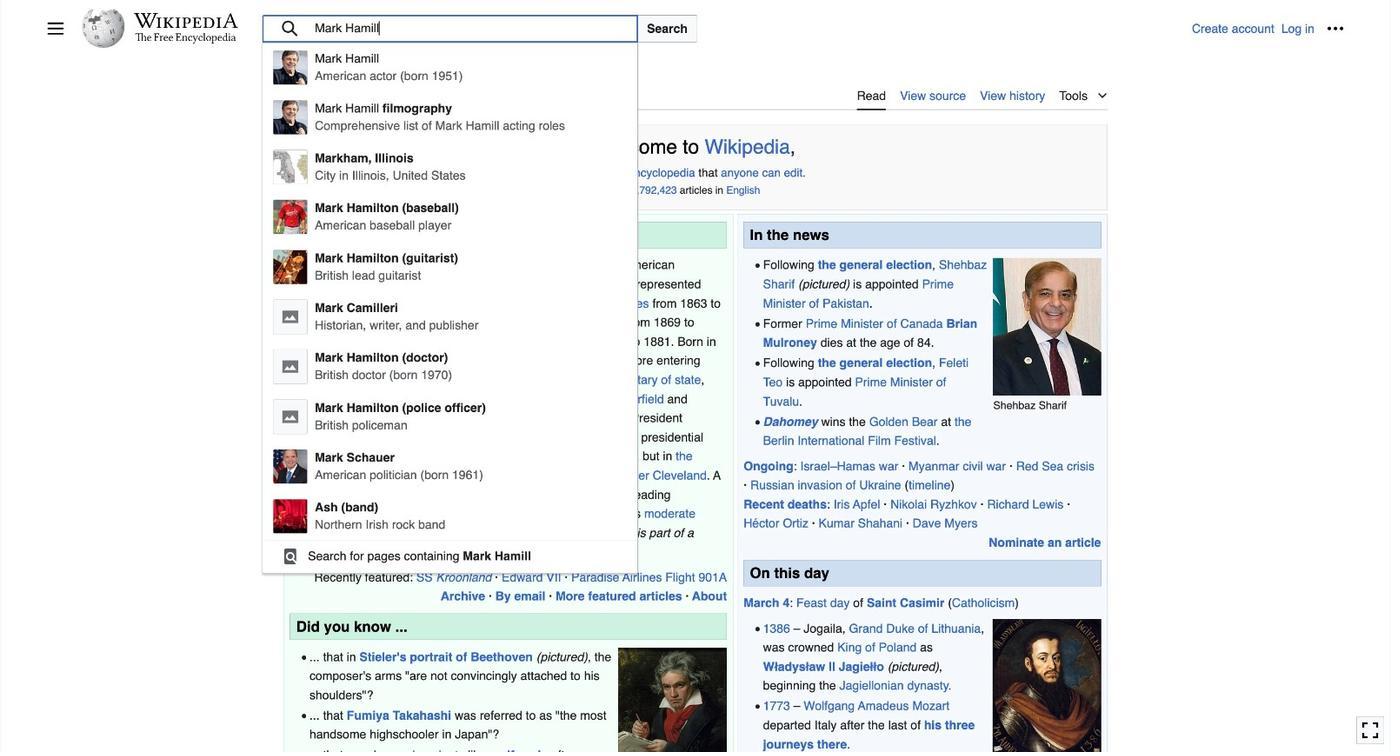 Task type: describe. For each thing, give the bounding box(es) containing it.
log in and more options image
[[1327, 20, 1344, 37]]

james g. blaine image
[[290, 262, 401, 396]]

Search Wikipedia search field
[[262, 15, 638, 43]]

menu image
[[47, 20, 64, 37]]

personal tools navigation
[[1192, 15, 1350, 43]]

the free encyclopedia image
[[135, 33, 237, 44]]

wikipedia image
[[134, 13, 238, 29]]

shehbaz sharif in 2022 image
[[993, 258, 1101, 396]]



Task type: vqa. For each thing, say whether or not it's contained in the screenshot.
(play- corresponding to Nantz
no



Task type: locate. For each thing, give the bounding box(es) containing it.
search results list box
[[263, 43, 637, 572]]

fullscreen image
[[1362, 722, 1379, 739]]

main content
[[47, 78, 1344, 752]]

władysław ii jagiełło image
[[993, 619, 1101, 752]]

None search field
[[262, 15, 1192, 574]]

stieler's portrait of beethoven image
[[618, 648, 727, 752]]



